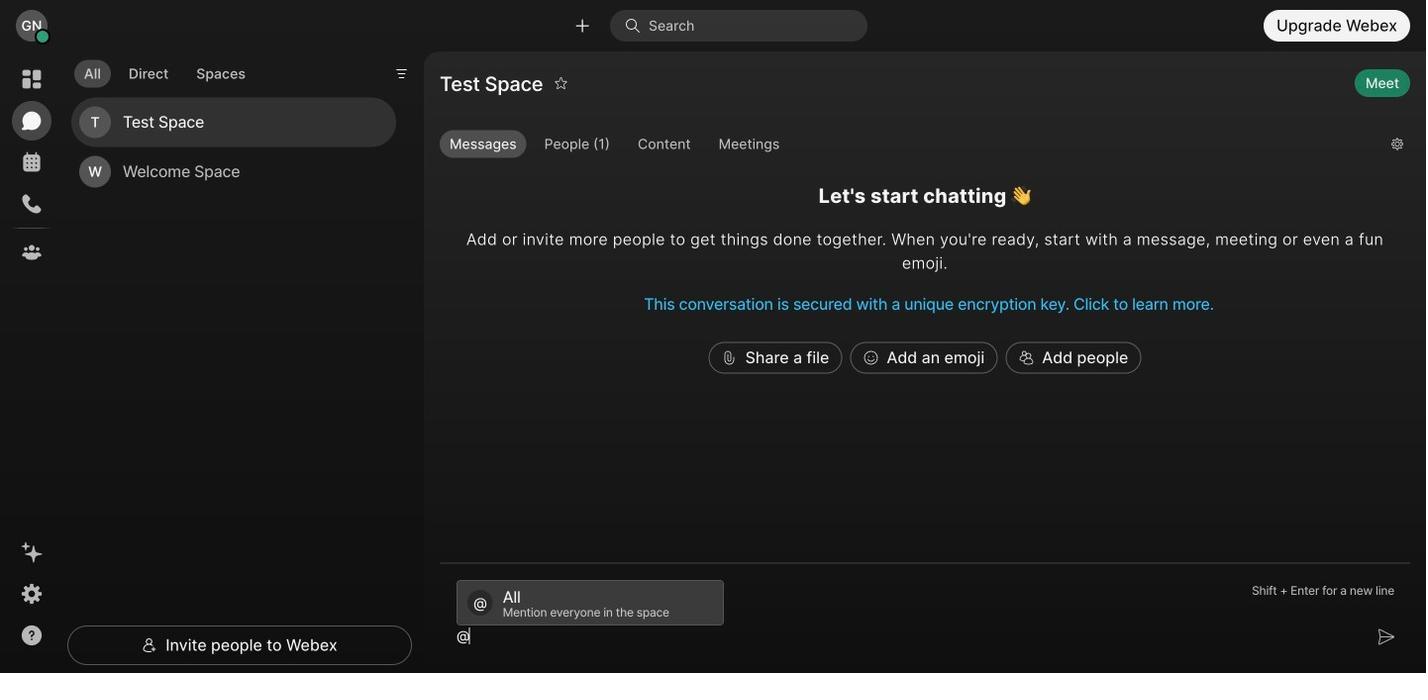 Task type: vqa. For each thing, say whether or not it's contained in the screenshot.
Welcome Space list item
yes



Task type: locate. For each thing, give the bounding box(es) containing it.
navigation
[[0, 51, 63, 673]]

message composer toolbar element
[[440, 564, 1410, 610]]

welcome space list item
[[71, 147, 396, 197]]

group
[[440, 130, 1376, 162]]

test space, you have a draft message list item
[[71, 98, 396, 147]]

tab list
[[69, 48, 260, 93]]



Task type: describe. For each thing, give the bounding box(es) containing it.
webex tab list
[[12, 59, 51, 272]]

send message image
[[1379, 629, 1394, 645]]



